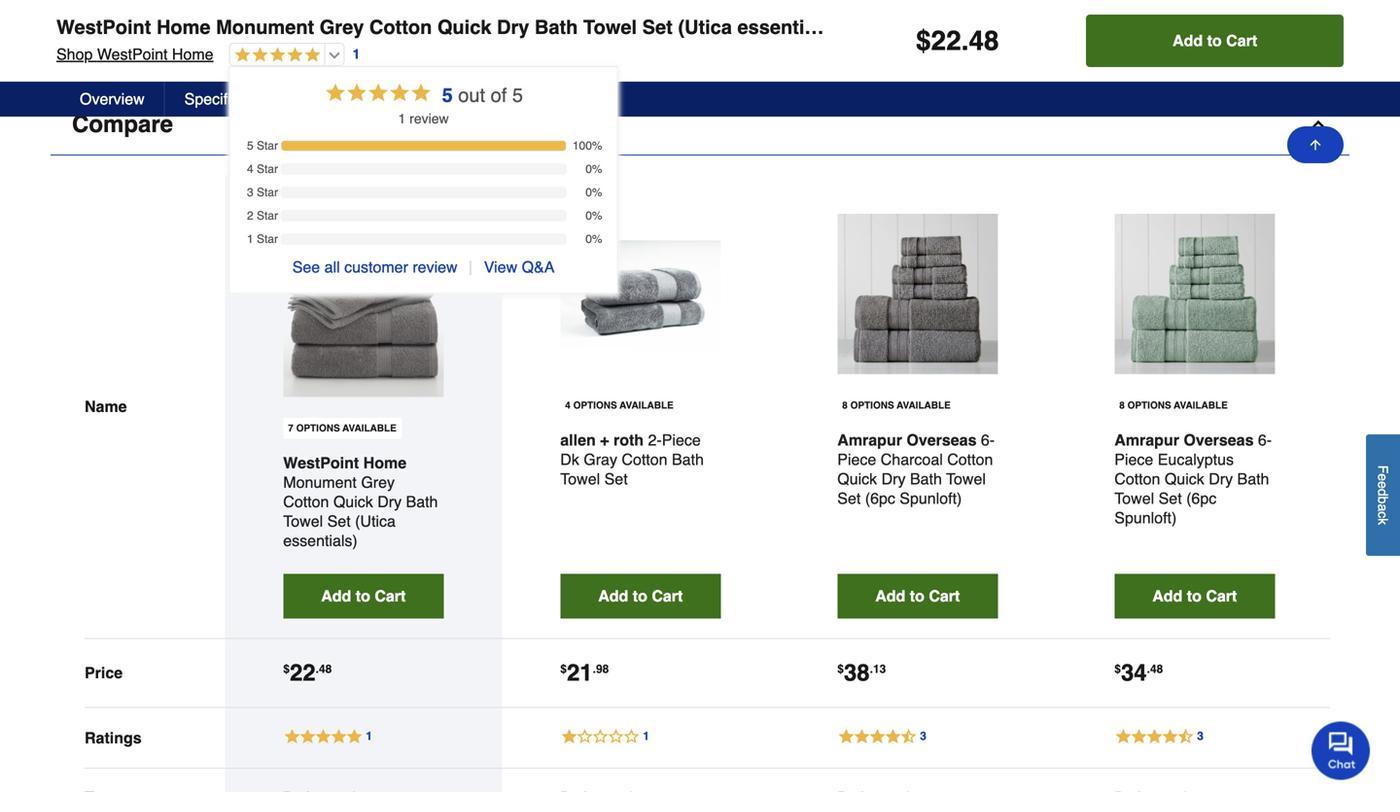 Task type: vqa. For each thing, say whether or not it's contained in the screenshot.
Amrapur Overseas for Eucalyptus
yes



Task type: locate. For each thing, give the bounding box(es) containing it.
dry
[[497, 16, 529, 38], [882, 470, 906, 488], [1209, 470, 1233, 488], [378, 493, 402, 511]]

monument
[[216, 16, 314, 38], [283, 474, 357, 492]]

bath
[[535, 16, 578, 38], [672, 451, 704, 469], [910, 470, 942, 488], [1238, 470, 1270, 488], [406, 493, 438, 511]]

compare down overview at the top left of page
[[72, 111, 173, 138]]

amrapur for charcoal
[[838, 432, 903, 450]]

0 vertical spatial spunloft)
[[900, 490, 962, 508]]

westpoint home monument grey cotton quick dry bath towel set (utica essentials)
[[56, 16, 838, 38], [283, 454, 438, 550]]

overseas up eucalyptus
[[1184, 432, 1254, 450]]

bath inside 6- piece eucalyptus cotton quick dry bath towel set (6pc spunloft)
[[1238, 470, 1270, 488]]

$ 22 . 48
[[916, 25, 1000, 56], [283, 660, 332, 687]]

8 options available up the charcoal on the bottom of the page
[[843, 400, 951, 412]]

7
[[288, 423, 294, 434]]

essentials)
[[738, 16, 838, 38], [283, 532, 358, 550]]

cotton
[[370, 16, 432, 38], [622, 451, 668, 469], [948, 451, 993, 469], [1115, 470, 1161, 488], [283, 493, 329, 511]]

b
[[1376, 496, 1391, 504]]

38
[[844, 660, 870, 687]]

e
[[1376, 474, 1391, 481], [1376, 481, 1391, 489]]

2 6- from the left
[[1259, 432, 1272, 450]]

overseas up the charcoal on the bottom of the page
[[907, 432, 977, 450]]

available inside 4 options available cell
[[620, 400, 674, 412]]

1 amrapur overseas from the left
[[838, 432, 977, 450]]

8 options available up eucalyptus
[[1120, 400, 1228, 412]]

available for eucalyptus
[[1174, 400, 1228, 412]]

2-
[[648, 432, 662, 450]]

grey
[[320, 16, 364, 38], [361, 474, 395, 492]]

amrapur overseas up the charcoal on the bottom of the page
[[838, 432, 977, 450]]

compare button
[[301, 82, 405, 117], [51, 95, 1350, 156]]

1 horizontal spatial compare
[[320, 90, 384, 108]]

1 overseas from the left
[[907, 432, 977, 450]]

0 horizontal spatial compare
[[72, 111, 173, 138]]

amrapur overseas up eucalyptus
[[1115, 432, 1254, 450]]

(6pc
[[865, 490, 896, 508], [1187, 490, 1217, 508]]

home up shop westpoint home
[[157, 16, 211, 38]]

available up eucalyptus
[[1174, 400, 1228, 412]]

westpoint up shop
[[56, 16, 151, 38]]

8 for 6- piece eucalyptus cotton quick dry bath towel set (6pc spunloft)
[[1120, 400, 1125, 412]]

1 vertical spatial essentials)
[[283, 532, 358, 550]]

0 horizontal spatial overseas
[[907, 432, 977, 450]]

add to cart for 2-piece dk gray cotton bath towel set
[[598, 588, 683, 606]]

cotton down the 7
[[283, 493, 329, 511]]

1 vertical spatial home
[[172, 45, 214, 63]]

0 horizontal spatial piece
[[662, 432, 701, 450]]

essentials) inside westpoint home monument grey cotton quick dry bath towel set (utica essentials)
[[283, 532, 358, 550]]

ratings
[[85, 729, 142, 747]]

cotton right the charcoal on the bottom of the page
[[948, 451, 993, 469]]

(utica
[[678, 16, 732, 38], [355, 513, 396, 531]]

f e e d b a c k button
[[1367, 435, 1401, 556]]

e up the d
[[1376, 474, 1391, 481]]

0 vertical spatial $ 22 . 48
[[916, 25, 1000, 56]]

westpoint home monument grey cotton quick dry bath towel set (utica essentials) down 7 options available
[[283, 454, 438, 550]]

0 horizontal spatial 48
[[319, 663, 332, 677]]

1 6- from the left
[[981, 432, 995, 450]]

piece right the roth
[[662, 432, 701, 450]]

options right the 7
[[296, 423, 340, 434]]

available
[[620, 400, 674, 412], [897, 400, 951, 412], [1174, 400, 1228, 412], [343, 423, 397, 434]]

1 vertical spatial westpoint home monument grey cotton quick dry bath towel set (utica essentials)
[[283, 454, 438, 550]]

1 horizontal spatial 6-
[[1259, 432, 1272, 450]]

1 vertical spatial $ 22 . 48
[[283, 660, 332, 687]]

cart for 6- piece charcoal cotton quick dry bath towel set (6pc spunloft)
[[929, 588, 960, 606]]

1 horizontal spatial 8 options available cell
[[1115, 396, 1233, 416]]

piece inside 2-piece dk gray cotton bath towel set
[[662, 432, 701, 450]]

0 horizontal spatial (6pc
[[865, 490, 896, 508]]

0 horizontal spatial (utica
[[355, 513, 396, 531]]

2 amrapur from the left
[[1115, 432, 1180, 450]]

monument up 5 stars image
[[216, 16, 314, 38]]

2 horizontal spatial 48
[[1151, 663, 1164, 677]]

amrapur up the charcoal on the bottom of the page
[[838, 432, 903, 450]]

amrapur up eucalyptus
[[1115, 432, 1180, 450]]

.
[[962, 25, 969, 56], [316, 663, 319, 677], [593, 663, 596, 677], [870, 663, 873, 677], [1147, 663, 1151, 677]]

spunloft) down eucalyptus
[[1115, 509, 1177, 527]]

spunloft)
[[900, 490, 962, 508], [1115, 509, 1177, 527]]

name
[[85, 398, 127, 416]]

eucalyptus
[[1158, 451, 1234, 469]]

amrapur overseas 6-piece charcoal cotton quick dry bath towel set (6pc spunloft) image
[[838, 214, 998, 375]]

0 horizontal spatial 8 options available
[[843, 400, 951, 412]]

spunloft) down the charcoal on the bottom of the page
[[900, 490, 962, 508]]

piece inside 6- piece eucalyptus cotton quick dry bath towel set (6pc spunloft)
[[1115, 451, 1154, 469]]

2 amrapur overseas from the left
[[1115, 432, 1254, 450]]

specifications down 5 stars image
[[185, 90, 281, 108]]

compare down 1
[[320, 90, 384, 108]]

cotton inside "6- piece charcoal cotton quick dry bath towel set (6pc spunloft)"
[[948, 451, 993, 469]]

0 horizontal spatial amrapur
[[838, 432, 903, 450]]

quick
[[438, 16, 492, 38], [838, 470, 878, 488], [1165, 470, 1205, 488], [334, 493, 373, 511]]

$ inside $ 34 . 48
[[1115, 663, 1121, 677]]

dry down the charcoal on the bottom of the page
[[882, 470, 906, 488]]

add to cart button
[[1087, 15, 1344, 67], [283, 575, 444, 619], [561, 575, 721, 619], [838, 575, 998, 619], [1115, 575, 1275, 619]]

1 vertical spatial specifications button
[[165, 82, 301, 117]]

1 vertical spatial grey
[[361, 474, 395, 492]]

2 horizontal spatial piece
[[1115, 451, 1154, 469]]

8 options available cell up eucalyptus
[[1115, 396, 1233, 416]]

6-
[[981, 432, 995, 450], [1259, 432, 1272, 450]]

e up b
[[1376, 481, 1391, 489]]

shop
[[56, 45, 93, 63]]

2 cell from the left
[[561, 789, 721, 793]]

available right the 7
[[343, 423, 397, 434]]

0 vertical spatial essentials)
[[738, 16, 838, 38]]

add for 6- piece eucalyptus cotton quick dry bath towel set (6pc spunloft)
[[1153, 588, 1183, 606]]

overseas for charcoal
[[907, 432, 977, 450]]

grey inside westpoint home monument grey cotton quick dry bath towel set (utica essentials)
[[361, 474, 395, 492]]

2 8 options available cell from the left
[[1115, 396, 1233, 416]]

spunloft) inside 6- piece eucalyptus cotton quick dry bath towel set (6pc spunloft)
[[1115, 509, 1177, 527]]

westpoint home monument grey cotton quick dry bath towel set (utica essentials) up reviews
[[56, 16, 838, 38]]

(6pc inside "6- piece charcoal cotton quick dry bath towel set (6pc spunloft)"
[[865, 490, 896, 508]]

2 vertical spatial westpoint
[[283, 454, 359, 472]]

8
[[843, 400, 848, 412], [1120, 400, 1125, 412]]

amrapur
[[838, 432, 903, 450], [1115, 432, 1180, 450]]

westpoint
[[56, 16, 151, 38], [97, 45, 168, 63], [283, 454, 359, 472]]

set inside westpoint home monument grey cotton quick dry bath towel set (utica essentials)
[[327, 513, 351, 531]]

home down 7 options available
[[363, 454, 407, 472]]

7 options available
[[288, 423, 397, 434]]

price
[[85, 665, 123, 683]]

add for 2-piece dk gray cotton bath towel set
[[598, 588, 629, 606]]

add to cart button for 2-piece dk gray cotton bath towel set
[[561, 575, 721, 619]]

spunloft) inside "6- piece charcoal cotton quick dry bath towel set (6pc spunloft)"
[[900, 490, 962, 508]]

grey down 7 options available
[[361, 474, 395, 492]]

1 horizontal spatial 22
[[931, 25, 962, 56]]

k
[[1376, 518, 1391, 525]]

2 8 options available from the left
[[1120, 400, 1228, 412]]

8 options available cell
[[838, 396, 956, 416], [1115, 396, 1233, 416]]

0 horizontal spatial $ 22 . 48
[[283, 660, 332, 687]]

dry up q&a
[[497, 16, 529, 38]]

set inside 2-piece dk gray cotton bath towel set
[[605, 470, 628, 488]]

22
[[931, 25, 962, 56], [290, 660, 316, 687]]

1 horizontal spatial (utica
[[678, 16, 732, 38]]

cotton down 2-
[[622, 451, 668, 469]]

westpoint down 7 options available cell
[[283, 454, 359, 472]]

1 8 options available cell from the left
[[838, 396, 956, 416]]

(6pc for charcoal
[[865, 490, 896, 508]]

1 horizontal spatial overseas
[[1184, 432, 1254, 450]]

add to cart button for 6- piece eucalyptus cotton quick dry bath towel set (6pc spunloft)
[[1115, 575, 1275, 619]]

available for charcoal
[[897, 400, 951, 412]]

chat invite button image
[[1312, 721, 1372, 781]]

specifications
[[72, 19, 230, 45], [185, 90, 281, 108]]

0 vertical spatial (utica
[[678, 16, 732, 38]]

overview button
[[60, 82, 165, 117]]

overview
[[80, 90, 145, 108]]

cell
[[283, 789, 444, 793], [561, 789, 721, 793], [838, 789, 998, 793], [1115, 789, 1275, 793]]

8 options available cell up the charcoal on the bottom of the page
[[838, 396, 956, 416]]

0 horizontal spatial 22
[[290, 660, 316, 687]]

1 vertical spatial spunloft)
[[1115, 509, 1177, 527]]

(6pc down eucalyptus
[[1187, 490, 1217, 508]]

add to cart for 6- piece charcoal cotton quick dry bath towel set (6pc spunloft)
[[876, 588, 960, 606]]

piece inside "6- piece charcoal cotton quick dry bath towel set (6pc spunloft)"
[[838, 451, 877, 469]]

options up eucalyptus
[[1128, 400, 1172, 412]]

2-piece dk gray cotton bath towel set
[[561, 432, 704, 488]]

home left 5 stars image
[[172, 45, 214, 63]]

0 horizontal spatial 6-
[[981, 432, 995, 450]]

$
[[916, 25, 931, 56], [283, 663, 290, 677], [561, 663, 567, 677], [838, 663, 844, 677], [1115, 663, 1121, 677]]

1 horizontal spatial spunloft)
[[1115, 509, 1177, 527]]

overseas
[[907, 432, 977, 450], [1184, 432, 1254, 450]]

options up the charcoal on the bottom of the page
[[851, 400, 895, 412]]

1 horizontal spatial 8 options available
[[1120, 400, 1228, 412]]

towel inside 2-piece dk gray cotton bath towel set
[[561, 470, 600, 488]]

allen + roth
[[561, 432, 644, 450]]

add
[[1173, 32, 1203, 50], [321, 588, 351, 606], [598, 588, 629, 606], [876, 588, 906, 606], [1153, 588, 1183, 606]]

westpoint inside westpoint home monument grey cotton quick dry bath towel set (utica essentials)
[[283, 454, 359, 472]]

0 horizontal spatial essentials)
[[283, 532, 358, 550]]

1 vertical spatial compare
[[72, 111, 173, 138]]

. inside $ 38 . 13
[[870, 663, 873, 677]]

2 8 from the left
[[1120, 400, 1125, 412]]

8 options available for eucalyptus
[[1120, 400, 1228, 412]]

0 vertical spatial westpoint home monument grey cotton quick dry bath towel set (utica essentials)
[[56, 16, 838, 38]]

add for 6- piece charcoal cotton quick dry bath towel set (6pc spunloft)
[[876, 588, 906, 606]]

1 amrapur from the left
[[838, 432, 903, 450]]

bath inside 2-piece dk gray cotton bath towel set
[[672, 451, 704, 469]]

1 horizontal spatial (6pc
[[1187, 490, 1217, 508]]

specifications button
[[51, 2, 1350, 63], [165, 82, 301, 117]]

1 horizontal spatial amrapur
[[1115, 432, 1180, 450]]

8 options available
[[843, 400, 951, 412], [1120, 400, 1228, 412]]

set inside 6- piece eucalyptus cotton quick dry bath towel set (6pc spunloft)
[[1159, 490, 1182, 508]]

monument down 7 options available cell
[[283, 474, 357, 492]]

available up 2-
[[620, 400, 674, 412]]

dry down eucalyptus
[[1209, 470, 1233, 488]]

d
[[1376, 489, 1391, 496]]

q&a
[[523, 90, 556, 108]]

grey up 1
[[320, 16, 364, 38]]

1 horizontal spatial piece
[[838, 451, 877, 469]]

a
[[1376, 504, 1391, 512]]

piece left eucalyptus
[[1115, 451, 1154, 469]]

home inside westpoint home monument grey cotton quick dry bath towel set (utica essentials)
[[363, 454, 407, 472]]

1
[[353, 46, 360, 62]]

2 vertical spatial home
[[363, 454, 407, 472]]

available up the charcoal on the bottom of the page
[[897, 400, 951, 412]]

0 horizontal spatial 8
[[843, 400, 848, 412]]

1 horizontal spatial essentials)
[[738, 16, 838, 38]]

1 horizontal spatial amrapur overseas
[[1115, 432, 1254, 450]]

6- inside "6- piece charcoal cotton quick dry bath towel set (6pc spunloft)"
[[981, 432, 995, 450]]

1 vertical spatial (utica
[[355, 513, 396, 531]]

1 8 from the left
[[843, 400, 848, 412]]

to for 6- piece charcoal cotton quick dry bath towel set (6pc spunloft)
[[910, 588, 925, 606]]

compare
[[320, 90, 384, 108], [72, 111, 173, 138]]

cotton inside 2-piece dk gray cotton bath towel set
[[622, 451, 668, 469]]

2 (6pc from the left
[[1187, 490, 1217, 508]]

$ inside $ 38 . 13
[[838, 663, 844, 677]]

1 horizontal spatial 8
[[1120, 400, 1125, 412]]

piece
[[662, 432, 701, 450], [838, 451, 877, 469], [1115, 451, 1154, 469]]

0 horizontal spatial spunloft)
[[900, 490, 962, 508]]

set
[[643, 16, 673, 38], [605, 470, 628, 488], [838, 490, 861, 508], [1159, 490, 1182, 508], [327, 513, 351, 531]]

westpoint up overview at the top left of page
[[97, 45, 168, 63]]

to
[[1208, 32, 1222, 50], [356, 588, 370, 606], [633, 588, 648, 606], [910, 588, 925, 606], [1187, 588, 1202, 606]]

(6pc inside 6- piece eucalyptus cotton quick dry bath towel set (6pc spunloft)
[[1187, 490, 1217, 508]]

options right "4" at bottom left
[[574, 400, 617, 412]]

specifications up overview button
[[72, 19, 230, 45]]

1 (6pc from the left
[[865, 490, 896, 508]]

add to cart
[[1173, 32, 1258, 50], [321, 588, 406, 606], [598, 588, 683, 606], [876, 588, 960, 606], [1153, 588, 1238, 606]]

add to cart for 6- piece eucalyptus cotton quick dry bath towel set (6pc spunloft)
[[1153, 588, 1238, 606]]

set inside "6- piece charcoal cotton quick dry bath towel set (6pc spunloft)"
[[838, 490, 861, 508]]

amrapur overseas
[[838, 432, 977, 450], [1115, 432, 1254, 450]]

(6pc down the charcoal on the bottom of the page
[[865, 490, 896, 508]]

$ 21 . 98
[[561, 660, 609, 687]]

2 overseas from the left
[[1184, 432, 1254, 450]]

c
[[1376, 512, 1391, 518]]

piece left the charcoal on the bottom of the page
[[838, 451, 877, 469]]

1 8 options available from the left
[[843, 400, 951, 412]]

options
[[574, 400, 617, 412], [851, 400, 895, 412], [1128, 400, 1172, 412], [296, 423, 340, 434]]

available inside 7 options available cell
[[343, 423, 397, 434]]

0 horizontal spatial amrapur overseas
[[838, 432, 977, 450]]

1 vertical spatial westpoint
[[97, 45, 168, 63]]

cotton down eucalyptus
[[1115, 470, 1161, 488]]

6- inside 6- piece eucalyptus cotton quick dry bath towel set (6pc spunloft)
[[1259, 432, 1272, 450]]

4 options available
[[565, 400, 674, 412]]

cart
[[1227, 32, 1258, 50], [375, 588, 406, 606], [652, 588, 683, 606], [929, 588, 960, 606], [1206, 588, 1238, 606]]

0 vertical spatial monument
[[216, 16, 314, 38]]

cart for 2-piece dk gray cotton bath towel set
[[652, 588, 683, 606]]

48
[[969, 25, 1000, 56], [319, 663, 332, 677], [1151, 663, 1164, 677]]

towel
[[584, 16, 637, 38], [561, 470, 600, 488], [947, 470, 986, 488], [1115, 490, 1155, 508], [283, 513, 323, 531]]

options for 6- piece eucalyptus cotton quick dry bath towel set (6pc spunloft)
[[1128, 400, 1172, 412]]

4
[[565, 400, 571, 412]]

home
[[157, 16, 211, 38], [172, 45, 214, 63], [363, 454, 407, 472]]

1 vertical spatial monument
[[283, 474, 357, 492]]

0 horizontal spatial 8 options available cell
[[838, 396, 956, 416]]



Task type: describe. For each thing, give the bounding box(es) containing it.
amrapur overseas for eucalyptus
[[1115, 432, 1254, 450]]

item
[[313, 201, 336, 212]]

1 cell from the left
[[283, 789, 444, 793]]

allen
[[561, 432, 596, 450]]

4 options available cell
[[561, 396, 679, 416]]

spunloft) for charcoal
[[900, 490, 962, 508]]

options for 2-piece dk gray cotton bath towel set
[[574, 400, 617, 412]]

0 vertical spatial 22
[[931, 25, 962, 56]]

1 horizontal spatial 48
[[969, 25, 1000, 56]]

0 vertical spatial specifications button
[[51, 2, 1350, 63]]

westpoint home monument grey cotton quick dry bath towel set (utica essentials) image
[[283, 237, 444, 398]]

towel inside westpoint home monument grey cotton quick dry bath towel set (utica essentials)
[[283, 513, 323, 531]]

3 cell from the left
[[838, 789, 998, 793]]

gray
[[584, 451, 618, 469]]

amrapur overseas for charcoal
[[838, 432, 977, 450]]

bath inside westpoint home monument grey cotton quick dry bath towel set (utica essentials)
[[406, 493, 438, 511]]

reviews
[[424, 90, 483, 108]]

q&a button
[[504, 82, 576, 117]]

7 options available cell
[[283, 418, 402, 439]]

8 options available for charcoal
[[843, 400, 951, 412]]

6- for 6- piece charcoal cotton quick dry bath towel set (6pc spunloft)
[[981, 432, 995, 450]]

48 inside $ 22 . 48
[[319, 663, 332, 677]]

dry inside 6- piece eucalyptus cotton quick dry bath towel set (6pc spunloft)
[[1209, 470, 1233, 488]]

5 stars image
[[230, 47, 321, 65]]

2 e from the top
[[1376, 481, 1391, 489]]

towel inside 6- piece eucalyptus cotton quick dry bath towel set (6pc spunloft)
[[1115, 490, 1155, 508]]

. inside $ 34 . 48
[[1147, 663, 1151, 677]]

cotton up reviews
[[370, 16, 432, 38]]

48 inside $ 34 . 48
[[1151, 663, 1164, 677]]

charcoal
[[881, 451, 943, 469]]

dry inside "6- piece charcoal cotton quick dry bath towel set (6pc spunloft)"
[[882, 470, 906, 488]]

$ inside $ 21 . 98
[[561, 663, 567, 677]]

available for dk
[[620, 400, 674, 412]]

this item
[[288, 201, 336, 212]]

cotton inside 6- piece eucalyptus cotton quick dry bath towel set (6pc spunloft)
[[1115, 470, 1161, 488]]

quick inside westpoint home monument grey cotton quick dry bath towel set (utica essentials)
[[334, 493, 373, 511]]

chevron up image
[[1309, 115, 1329, 134]]

overseas for eucalyptus
[[1184, 432, 1254, 450]]

quick inside 6- piece eucalyptus cotton quick dry bath towel set (6pc spunloft)
[[1165, 470, 1205, 488]]

cart for 6- piece eucalyptus cotton quick dry bath towel set (6pc spunloft)
[[1206, 588, 1238, 606]]

8 for 6- piece charcoal cotton quick dry bath towel set (6pc spunloft)
[[843, 400, 848, 412]]

0 vertical spatial specifications
[[72, 19, 230, 45]]

+
[[600, 432, 609, 450]]

8 options available cell for eucalyptus
[[1115, 396, 1233, 416]]

dry down 7 options available
[[378, 493, 402, 511]]

dk
[[561, 451, 580, 469]]

98
[[596, 663, 609, 677]]

0 vertical spatial westpoint
[[56, 16, 151, 38]]

amrapur for eucalyptus
[[1115, 432, 1180, 450]]

0 vertical spatial compare
[[320, 90, 384, 108]]

monument inside westpoint home monument grey cotton quick dry bath towel set (utica essentials)
[[283, 474, 357, 492]]

arrow up image
[[1308, 137, 1324, 153]]

0 vertical spatial grey
[[320, 16, 364, 38]]

shop westpoint home
[[56, 45, 214, 63]]

piece for 6- piece charcoal cotton quick dry bath towel set (6pc spunloft)
[[838, 451, 877, 469]]

to for 6- piece eucalyptus cotton quick dry bath towel set (6pc spunloft)
[[1187, 588, 1202, 606]]

bath inside "6- piece charcoal cotton quick dry bath towel set (6pc spunloft)"
[[910, 470, 942, 488]]

6- piece eucalyptus cotton quick dry bath towel set (6pc spunloft)
[[1115, 432, 1272, 527]]

f
[[1376, 465, 1391, 474]]

add to cart button for 6- piece charcoal cotton quick dry bath towel set (6pc spunloft)
[[838, 575, 998, 619]]

21
[[567, 660, 593, 687]]

1 e from the top
[[1376, 474, 1391, 481]]

$ 34 . 48
[[1115, 660, 1164, 687]]

spunloft) for eucalyptus
[[1115, 509, 1177, 527]]

8 options available cell for charcoal
[[838, 396, 956, 416]]

1 vertical spatial 22
[[290, 660, 316, 687]]

piece for 6- piece eucalyptus cotton quick dry bath towel set (6pc spunloft)
[[1115, 451, 1154, 469]]

reviews button
[[405, 82, 504, 117]]

towel inside "6- piece charcoal cotton quick dry bath towel set (6pc spunloft)"
[[947, 470, 986, 488]]

. inside $ 22 . 48
[[316, 663, 319, 677]]

4 cell from the left
[[1115, 789, 1275, 793]]

quick inside "6- piece charcoal cotton quick dry bath towel set (6pc spunloft)"
[[838, 470, 878, 488]]

$ 38 . 13
[[838, 660, 886, 687]]

allen + roth 2-piece dk gray cotton bath towel set image
[[561, 214, 721, 375]]

f e e d b a c k
[[1376, 465, 1391, 525]]

roth
[[614, 432, 644, 450]]

(6pc for eucalyptus
[[1187, 490, 1217, 508]]

1 vertical spatial specifications
[[185, 90, 281, 108]]

13
[[873, 663, 886, 677]]

6- piece charcoal cotton quick dry bath towel set (6pc spunloft)
[[838, 432, 995, 508]]

34
[[1121, 660, 1147, 687]]

1 horizontal spatial $ 22 . 48
[[916, 25, 1000, 56]]

piece for 2-piece dk gray cotton bath towel set
[[662, 432, 701, 450]]

. inside $ 21 . 98
[[593, 663, 596, 677]]

amrapur overseas 6-piece eucalyptus cotton quick dry bath towel set (6pc spunloft) image
[[1115, 214, 1275, 375]]

this
[[288, 201, 310, 212]]

0 vertical spatial home
[[157, 16, 211, 38]]

to for 2-piece dk gray cotton bath towel set
[[633, 588, 648, 606]]

6- for 6- piece eucalyptus cotton quick dry bath towel set (6pc spunloft)
[[1259, 432, 1272, 450]]

options for 6- piece charcoal cotton quick dry bath towel set (6pc spunloft)
[[851, 400, 895, 412]]



